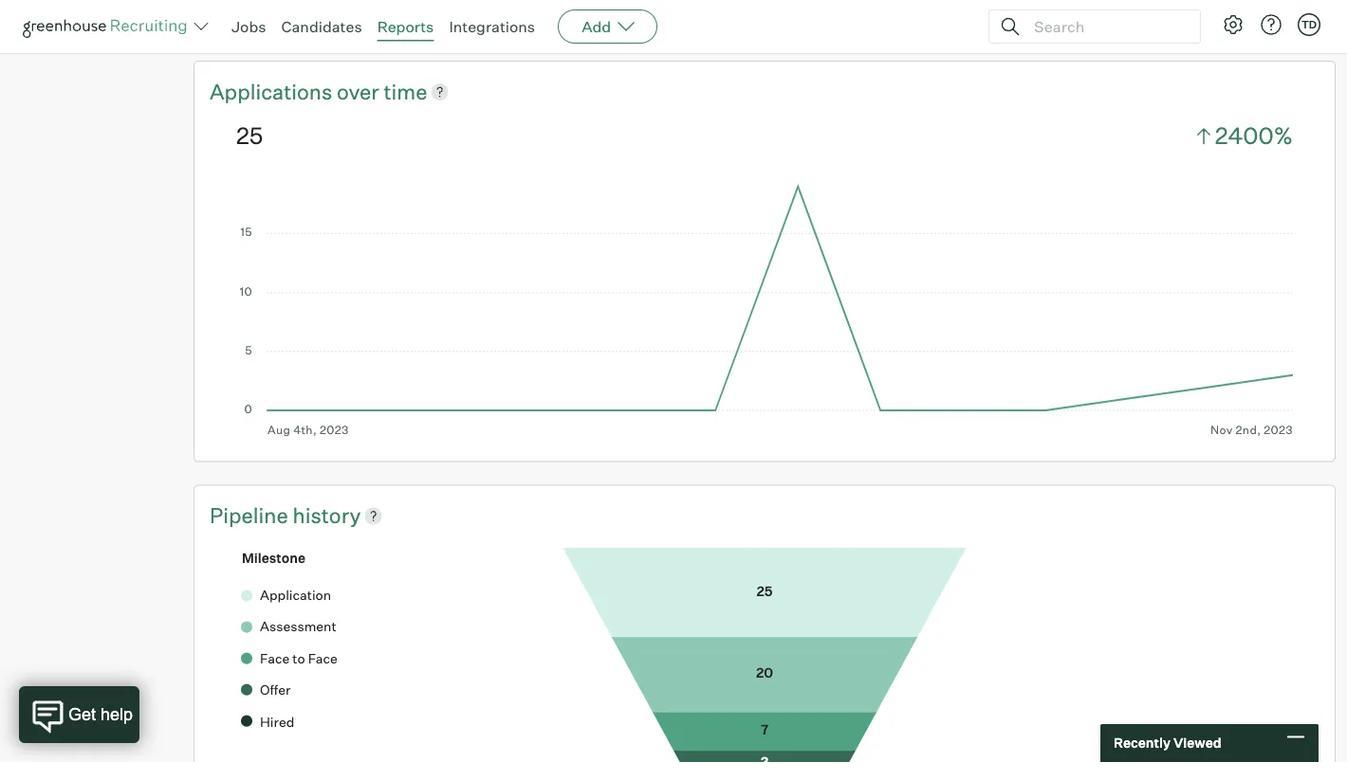 Task type: locate. For each thing, give the bounding box(es) containing it.
applications
[[210, 78, 332, 104]]

td
[[1302, 18, 1317, 31]]

td button
[[1294, 9, 1325, 40]]

integrations link
[[449, 17, 535, 36]]

viewed
[[1174, 735, 1222, 752]]

reports
[[377, 17, 434, 36]]

2400%
[[1215, 121, 1293, 150]]

reports link
[[377, 17, 434, 36]]

jobs
[[232, 17, 266, 36]]

milestone
[[242, 550, 305, 567]]

xychart image
[[236, 181, 1293, 437]]

configure image
[[1222, 13, 1245, 36]]

over
[[337, 78, 379, 104]]

time
[[384, 78, 427, 104]]

over link
[[337, 77, 384, 106]]

add
[[582, 17, 611, 36]]

applications link
[[210, 77, 337, 106]]

candidates link
[[281, 17, 362, 36]]

candidates
[[281, 17, 362, 36]]



Task type: vqa. For each thing, say whether or not it's contained in the screenshot.
THE ADD popup button
yes



Task type: describe. For each thing, give the bounding box(es) containing it.
pipeline link
[[210, 501, 293, 530]]

pipeline
[[210, 503, 293, 529]]

greenhouse recruiting image
[[23, 15, 194, 38]]

add button
[[558, 9, 658, 44]]

time link
[[384, 77, 427, 106]]

td button
[[1298, 13, 1321, 36]]

applications over
[[210, 78, 384, 104]]

history link
[[293, 501, 361, 530]]

25
[[236, 121, 263, 150]]

jobs link
[[232, 17, 266, 36]]

Search text field
[[1029, 13, 1183, 40]]

integrations
[[449, 17, 535, 36]]

recently viewed
[[1114, 735, 1222, 752]]

history
[[293, 503, 361, 529]]

recently
[[1114, 735, 1171, 752]]



